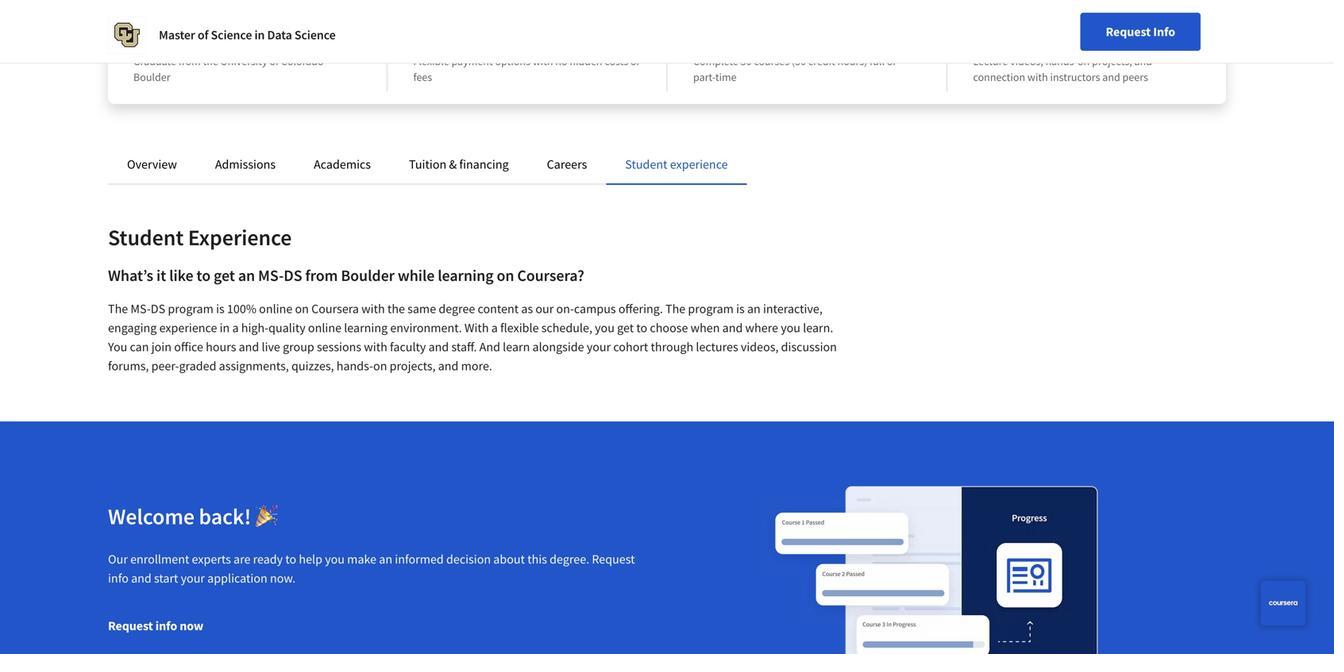 Task type: locate. For each thing, give the bounding box(es) containing it.
2 horizontal spatial request
[[1106, 24, 1151, 40]]

1 horizontal spatial is
[[736, 301, 745, 317]]

0 horizontal spatial projects,
[[390, 358, 436, 374]]

and inside our enrollment experts are ready to help you make an informed decision about this degree. request info and start your application now.
[[131, 571, 152, 587]]

our enrollment experts are ready to help you make an informed decision about this degree. request info and start your application now.
[[108, 552, 635, 587]]

of right master
[[198, 27, 208, 43]]

an up where at the right
[[747, 301, 761, 317]]

1 vertical spatial the
[[388, 301, 405, 317]]

1 vertical spatial boulder
[[341, 266, 395, 286]]

from
[[179, 54, 201, 68], [305, 266, 338, 286]]

program down like
[[168, 301, 214, 317]]

1 vertical spatial hands-
[[337, 358, 373, 374]]

it
[[156, 266, 166, 286]]

careers link
[[547, 156, 587, 172]]

request info now
[[108, 618, 204, 634]]

0 vertical spatial the
[[203, 54, 218, 68]]

1 horizontal spatial ms-
[[258, 266, 284, 286]]

or for flexible payment options with no hidden costs or fees
[[631, 54, 641, 68]]

projects, inside the ms-ds program is 100% online on coursera with the same degree content as our on-campus offering. the program is an interactive, engaging experience in a high-quality online learning environment. with a flexible schedule, you get to choose when and where you learn. you can join office hours and live group sessions with faculty and staff. and learn alongside your cohort through lectures videos, discussion forums, peer-graded assignments, quizzes, hands-on projects, and more.
[[390, 358, 436, 374]]

help
[[299, 552, 323, 568]]

ms- up engaging
[[131, 301, 151, 317]]

0 horizontal spatial you
[[325, 552, 345, 568]]

in up hours
[[220, 320, 230, 336]]

1 vertical spatial 100%
[[227, 301, 257, 317]]

with right coursera
[[362, 301, 385, 317]]

program inside 'fully accredited online program graduate from the university of colorado boulder'
[[289, 32, 347, 52]]

1 vertical spatial of
[[270, 54, 279, 68]]

tuition
[[409, 156, 447, 172]]

an right make on the bottom of page
[[379, 552, 392, 568]]

info left the now
[[156, 618, 177, 634]]

0 vertical spatial in
[[255, 27, 265, 43]]

and up assignments,
[[239, 339, 259, 355]]

0 horizontal spatial info
[[108, 571, 129, 587]]

a right with
[[491, 320, 498, 336]]

a left 'high-'
[[232, 320, 239, 336]]

and down environment.
[[429, 339, 449, 355]]

on up quality
[[295, 301, 309, 317]]

start
[[154, 571, 178, 587]]

1 horizontal spatial science
[[295, 27, 336, 43]]

the down 'accredited'
[[203, 54, 218, 68]]

1 horizontal spatial an
[[379, 552, 392, 568]]

0 vertical spatial request
[[1106, 24, 1151, 40]]

1 horizontal spatial in
[[255, 27, 265, 43]]

hands- inside the ms-ds program is 100% online on coursera with the same degree content as our on-campus offering. the program is an interactive, engaging experience in a high-quality online learning environment. with a flexible schedule, you get to choose when and where you learn. you can join office hours and live group sessions with faculty and staff. and learn alongside your cohort through lectures videos, discussion forums, peer-graded assignments, quizzes, hands-on projects, and more.
[[337, 358, 373, 374]]

with left no
[[533, 54, 553, 68]]

university of colorado boulder logo image
[[108, 16, 146, 54]]

of down "data"
[[270, 54, 279, 68]]

info inside our enrollment experts are ready to help you make an informed decision about this degree. request info and start your application now.
[[108, 571, 129, 587]]

100% up lecture
[[973, 32, 1011, 52]]

0 vertical spatial from
[[179, 54, 201, 68]]

online
[[244, 32, 286, 52], [1014, 32, 1057, 52], [259, 301, 293, 317], [308, 320, 342, 336]]

admissions
[[215, 156, 276, 172]]

0 horizontal spatial a
[[232, 320, 239, 336]]

1 vertical spatial student
[[108, 224, 184, 251]]

get
[[214, 266, 235, 286], [617, 320, 634, 336]]

to inside the ms-ds program is 100% online on coursera with the same degree content as our on-campus offering. the program is an interactive, engaging experience in a high-quality online learning environment. with a flexible schedule, you get to choose when and where you learn. you can join office hours and live group sessions with faculty and staff. and learn alongside your cohort through lectures videos, discussion forums, peer-graded assignments, quizzes, hands-on projects, and more.
[[637, 320, 648, 336]]

student experience link
[[625, 156, 728, 172]]

your left the cohort
[[587, 339, 611, 355]]

coursera
[[311, 301, 359, 317]]

hands- up instructors
[[1046, 54, 1078, 68]]

0 horizontal spatial the
[[203, 54, 218, 68]]

0 horizontal spatial ds
[[151, 301, 165, 317]]

0 vertical spatial ms-
[[258, 266, 284, 286]]

student right careers link
[[625, 156, 668, 172]]

welcome
[[108, 503, 195, 531]]

0 horizontal spatial of
[[198, 27, 208, 43]]

science up university
[[211, 27, 252, 43]]

request right the degree.
[[592, 552, 635, 568]]

1 horizontal spatial student
[[625, 156, 668, 172]]

1 vertical spatial experience
[[159, 320, 217, 336]]

1 vertical spatial get
[[617, 320, 634, 336]]

on up instructors
[[1078, 54, 1090, 68]]

1 vertical spatial in
[[220, 320, 230, 336]]

flexible
[[413, 54, 449, 68]]

0 vertical spatial your
[[587, 339, 611, 355]]

0 horizontal spatial to
[[197, 266, 211, 286]]

1 horizontal spatial to
[[285, 552, 296, 568]]

choose
[[650, 320, 688, 336]]

videos, inside 100% online learning lecture videos, hands-on projects, and connection with instructors and peers
[[1011, 54, 1044, 68]]

quizzes,
[[292, 358, 334, 374]]

and up lectures
[[723, 320, 743, 336]]

request left the now
[[108, 618, 153, 634]]

you
[[108, 339, 127, 355]]

the up choose
[[666, 301, 686, 317]]

is up hours
[[216, 301, 225, 317]]

0 horizontal spatial videos,
[[741, 339, 779, 355]]

get up the cohort
[[617, 320, 634, 336]]

0 horizontal spatial the
[[108, 301, 128, 317]]

1 vertical spatial ms-
[[131, 301, 151, 317]]

tuition & financing
[[409, 156, 509, 172]]

experience
[[188, 224, 292, 251]]

0 horizontal spatial program
[[168, 301, 214, 317]]

ds up engaging
[[151, 301, 165, 317]]

videos,
[[1011, 54, 1044, 68], [741, 339, 779, 355]]

request inside 'request info now' button
[[108, 618, 153, 634]]

online up quality
[[259, 301, 293, 317]]

projects, down faculty
[[390, 358, 436, 374]]

your
[[587, 339, 611, 355], [181, 571, 205, 587]]

ds up quality
[[284, 266, 302, 286]]

or inside flexible payment options with no hidden costs or fees
[[631, 54, 641, 68]]

is up lectures
[[736, 301, 745, 317]]

0 vertical spatial to
[[197, 266, 211, 286]]

1 horizontal spatial the
[[388, 301, 405, 317]]

0 horizontal spatial experience
[[159, 320, 217, 336]]

our
[[536, 301, 554, 317]]

1 horizontal spatial you
[[595, 320, 615, 336]]

student
[[625, 156, 668, 172], [108, 224, 184, 251]]

can
[[130, 339, 149, 355]]

a
[[232, 320, 239, 336], [491, 320, 498, 336]]

cohort
[[614, 339, 648, 355]]

0 horizontal spatial 100%
[[227, 301, 257, 317]]

flexible
[[500, 320, 539, 336]]

0 vertical spatial of
[[198, 27, 208, 43]]

info down our
[[108, 571, 129, 587]]

when
[[691, 320, 720, 336]]

the up engaging
[[108, 301, 128, 317]]

or inside complete 30 courses (30 credit hours) full or part-time
[[887, 54, 897, 68]]

or right full
[[887, 54, 897, 68]]

options
[[495, 54, 531, 68]]

colorado
[[281, 54, 324, 68]]

master of science in data science
[[159, 27, 336, 43]]

about
[[494, 552, 525, 568]]

ready
[[253, 552, 283, 568]]

hands-
[[1046, 54, 1078, 68], [337, 358, 373, 374]]

boulder inside 'fully accredited online program graduate from the university of colorado boulder'
[[133, 70, 170, 84]]

2 a from the left
[[491, 320, 498, 336]]

ds inside the ms-ds program is 100% online on coursera with the same degree content as our on-campus offering. the program is an interactive, engaging experience in a high-quality online learning environment. with a flexible schedule, you get to choose when and where you learn. you can join office hours and live group sessions with faculty and staff. and learn alongside your cohort through lectures videos, discussion forums, peer-graded assignments, quizzes, hands-on projects, and more.
[[151, 301, 165, 317]]

hands- down sessions
[[337, 358, 373, 374]]

the
[[203, 54, 218, 68], [388, 301, 405, 317]]

science up colorado
[[295, 27, 336, 43]]

0 horizontal spatial or
[[631, 54, 641, 68]]

1 horizontal spatial boulder
[[341, 266, 395, 286]]

1 horizontal spatial 100%
[[973, 32, 1011, 52]]

fees
[[413, 70, 432, 84]]

flexible payment options with no hidden costs or fees
[[413, 54, 641, 84]]

0 horizontal spatial an
[[238, 266, 255, 286]]

learning up sessions
[[344, 320, 388, 336]]

from up coursera
[[305, 266, 338, 286]]

0 vertical spatial hands-
[[1046, 54, 1078, 68]]

an inside our enrollment experts are ready to help you make an informed decision about this degree. request info and start your application now.
[[379, 552, 392, 568]]

overview
[[127, 156, 177, 172]]

2 vertical spatial an
[[379, 552, 392, 568]]

0 horizontal spatial in
[[220, 320, 230, 336]]

1 vertical spatial an
[[747, 301, 761, 317]]

1 horizontal spatial get
[[617, 320, 634, 336]]

the ms-ds program is 100% online on coursera with the same degree content as our on-campus offering. the program is an interactive, engaging experience in a high-quality online learning environment. with a flexible schedule, you get to choose when and where you learn. you can join office hours and live group sessions with faculty and staff. and learn alongside your cohort through lectures videos, discussion forums, peer-graded assignments, quizzes, hands-on projects, and more.
[[108, 301, 837, 374]]

learning inside 100% online learning lecture videos, hands-on projects, and connection with instructors and peers
[[1060, 32, 1116, 52]]

hidden
[[570, 54, 603, 68]]

0 horizontal spatial learning
[[344, 320, 388, 336]]

request left info
[[1106, 24, 1151, 40]]

in inside the ms-ds program is 100% online on coursera with the same degree content as our on-campus offering. the program is an interactive, engaging experience in a high-quality online learning environment. with a flexible schedule, you get to choose when and where you learn. you can join office hours and live group sessions with faculty and staff. and learn alongside your cohort through lectures videos, discussion forums, peer-graded assignments, quizzes, hands-on projects, and more.
[[220, 320, 230, 336]]

1 vertical spatial from
[[305, 266, 338, 286]]

0 horizontal spatial student
[[108, 224, 184, 251]]

ms-
[[258, 266, 284, 286], [131, 301, 151, 317]]

0 horizontal spatial is
[[216, 301, 225, 317]]

get down experience at the top left of the page
[[214, 266, 235, 286]]

learning up instructors
[[1060, 32, 1116, 52]]

0 vertical spatial student
[[625, 156, 668, 172]]

1 horizontal spatial info
[[156, 618, 177, 634]]

0 horizontal spatial get
[[214, 266, 235, 286]]

1 horizontal spatial a
[[491, 320, 498, 336]]

1 horizontal spatial experience
[[670, 156, 728, 172]]

you
[[595, 320, 615, 336], [781, 320, 801, 336], [325, 552, 345, 568]]

boulder down graduate on the left
[[133, 70, 170, 84]]

this
[[528, 552, 547, 568]]

1 vertical spatial info
[[156, 618, 177, 634]]

2 vertical spatial learning
[[344, 320, 388, 336]]

hands- inside 100% online learning lecture videos, hands-on projects, and connection with instructors and peers
[[1046, 54, 1078, 68]]

0 horizontal spatial your
[[181, 571, 205, 587]]

1 vertical spatial your
[[181, 571, 205, 587]]

on-
[[556, 301, 574, 317]]

1 or from the left
[[631, 54, 641, 68]]

to right like
[[197, 266, 211, 286]]

videos, up connection
[[1011, 54, 1044, 68]]

graded
[[179, 358, 216, 374]]

program up when
[[688, 301, 734, 317]]

from down 'accredited'
[[179, 54, 201, 68]]

projects,
[[1092, 54, 1133, 68], [390, 358, 436, 374]]

1 horizontal spatial projects,
[[1092, 54, 1133, 68]]

accredited
[[169, 32, 240, 52]]

quality
[[269, 320, 306, 336]]

in left "data"
[[255, 27, 265, 43]]

1 the from the left
[[108, 301, 128, 317]]

1 horizontal spatial or
[[887, 54, 897, 68]]

the left same
[[388, 301, 405, 317]]

student up what's on the top
[[108, 224, 184, 251]]

environment.
[[390, 320, 462, 336]]

of inside 'fully accredited online program graduate from the university of colorado boulder'
[[270, 54, 279, 68]]

experience inside the ms-ds program is 100% online on coursera with the same degree content as our on-campus offering. the program is an interactive, engaging experience in a high-quality online learning environment. with a flexible schedule, you get to choose when and where you learn. you can join office hours and live group sessions with faculty and staff. and learn alongside your cohort through lectures videos, discussion forums, peer-graded assignments, quizzes, hands-on projects, and more.
[[159, 320, 217, 336]]

decision
[[446, 552, 491, 568]]

request for request info now
[[108, 618, 153, 634]]

2 horizontal spatial learning
[[1060, 32, 1116, 52]]

0 horizontal spatial request
[[108, 618, 153, 634]]

1 horizontal spatial program
[[289, 32, 347, 52]]

2 is from the left
[[736, 301, 745, 317]]

with inside 100% online learning lecture videos, hands-on projects, and connection with instructors and peers
[[1028, 70, 1048, 84]]

0 vertical spatial info
[[108, 571, 129, 587]]

with left instructors
[[1028, 70, 1048, 84]]

you down campus
[[595, 320, 615, 336]]

request
[[1106, 24, 1151, 40], [592, 552, 635, 568], [108, 618, 153, 634]]

1 vertical spatial projects,
[[390, 358, 436, 374]]

an
[[238, 266, 255, 286], [747, 301, 761, 317], [379, 552, 392, 568]]

0 horizontal spatial hands-
[[337, 358, 373, 374]]

to
[[197, 266, 211, 286], [637, 320, 648, 336], [285, 552, 296, 568]]

to left help
[[285, 552, 296, 568]]

0 vertical spatial learning
[[1060, 32, 1116, 52]]

and left start
[[131, 571, 152, 587]]

0 horizontal spatial boulder
[[133, 70, 170, 84]]

2 horizontal spatial you
[[781, 320, 801, 336]]

in
[[255, 27, 265, 43], [220, 320, 230, 336]]

boulder
[[133, 70, 170, 84], [341, 266, 395, 286]]

fully accredited online program graduate from the university of colorado boulder
[[133, 32, 347, 84]]

videos, down where at the right
[[741, 339, 779, 355]]

an down experience at the top left of the page
[[238, 266, 255, 286]]

your down experts on the left
[[181, 571, 205, 587]]

boulder up coursera
[[341, 266, 395, 286]]

to inside our enrollment experts are ready to help you make an informed decision about this degree. request info and start your application now.
[[285, 552, 296, 568]]

online up university
[[244, 32, 286, 52]]

1 horizontal spatial request
[[592, 552, 635, 568]]

1 vertical spatial request
[[592, 552, 635, 568]]

1 horizontal spatial ds
[[284, 266, 302, 286]]

2 science from the left
[[295, 27, 336, 43]]

degree
[[439, 301, 475, 317]]

with
[[533, 54, 553, 68], [1028, 70, 1048, 84], [362, 301, 385, 317], [364, 339, 388, 355]]

2 horizontal spatial program
[[688, 301, 734, 317]]

offering.
[[619, 301, 663, 317]]

0 horizontal spatial from
[[179, 54, 201, 68]]

and
[[479, 339, 500, 355]]

program up colorado
[[289, 32, 347, 52]]

2 or from the left
[[887, 54, 897, 68]]

our
[[108, 552, 128, 568]]

ms- down experience at the top left of the page
[[258, 266, 284, 286]]

request inside request info button
[[1106, 24, 1151, 40]]

1 vertical spatial ds
[[151, 301, 165, 317]]

is
[[216, 301, 225, 317], [736, 301, 745, 317]]

you right help
[[325, 552, 345, 568]]

1 vertical spatial videos,
[[741, 339, 779, 355]]

peer-
[[151, 358, 179, 374]]

1 vertical spatial learning
[[438, 266, 494, 286]]

0 vertical spatial videos,
[[1011, 54, 1044, 68]]

complete 30 courses (30 credit hours) full or part-time
[[693, 54, 897, 84]]

you down interactive,
[[781, 320, 801, 336]]

on
[[1078, 54, 1090, 68], [497, 266, 514, 286], [295, 301, 309, 317], [373, 358, 387, 374]]

to down the offering.
[[637, 320, 648, 336]]

1 horizontal spatial the
[[666, 301, 686, 317]]

2 horizontal spatial to
[[637, 320, 648, 336]]

1 horizontal spatial videos,
[[1011, 54, 1044, 68]]

1 is from the left
[[216, 301, 225, 317]]

2 vertical spatial request
[[108, 618, 153, 634]]

student for student experience
[[108, 224, 184, 251]]

and
[[1135, 54, 1153, 68], [1103, 70, 1121, 84], [723, 320, 743, 336], [239, 339, 259, 355], [429, 339, 449, 355], [438, 358, 459, 374], [131, 571, 152, 587]]

2 horizontal spatial an
[[747, 301, 761, 317]]

info inside button
[[156, 618, 177, 634]]

projects, up the peers
[[1092, 54, 1133, 68]]

0 vertical spatial projects,
[[1092, 54, 1133, 68]]

1 horizontal spatial hands-
[[1046, 54, 1078, 68]]

1 horizontal spatial of
[[270, 54, 279, 68]]

as
[[521, 301, 533, 317]]

1 horizontal spatial your
[[587, 339, 611, 355]]

or right costs
[[631, 54, 641, 68]]

2 vertical spatial to
[[285, 552, 296, 568]]

online up connection
[[1014, 32, 1057, 52]]

join
[[151, 339, 172, 355]]

learning up degree
[[438, 266, 494, 286]]

0 horizontal spatial ms-
[[131, 301, 151, 317]]

0 vertical spatial boulder
[[133, 70, 170, 84]]

100% up 'high-'
[[227, 301, 257, 317]]

0 vertical spatial 100%
[[973, 32, 1011, 52]]



Task type: vqa. For each thing, say whether or not it's contained in the screenshot.
the left is
yes



Task type: describe. For each thing, give the bounding box(es) containing it.
more.
[[461, 358, 492, 374]]

interactive,
[[763, 301, 823, 317]]

group
[[283, 339, 314, 355]]

1 a from the left
[[232, 320, 239, 336]]

financing
[[459, 156, 509, 172]]

connection
[[973, 70, 1026, 84]]

back!
[[199, 503, 251, 531]]

on right quizzes, on the bottom left
[[373, 358, 387, 374]]

overview link
[[127, 156, 177, 172]]

your inside our enrollment experts are ready to help you make an informed decision about this degree. request info and start your application now.
[[181, 571, 205, 587]]

2 the from the left
[[666, 301, 686, 317]]

complete
[[693, 54, 739, 68]]

no
[[556, 54, 568, 68]]

application
[[207, 571, 268, 587]]

1 horizontal spatial from
[[305, 266, 338, 286]]

get inside the ms-ds program is 100% online on coursera with the same degree content as our on-campus offering. the program is an interactive, engaging experience in a high-quality online learning environment. with a flexible schedule, you get to choose when and where you learn. you can join office hours and live group sessions with faculty and staff. and learn alongside your cohort through lectures videos, discussion forums, peer-graded assignments, quizzes, hands-on projects, and more.
[[617, 320, 634, 336]]

tuition & financing link
[[409, 156, 509, 172]]

sessions
[[317, 339, 361, 355]]

data
[[267, 27, 292, 43]]

and left the peers
[[1103, 70, 1121, 84]]

content
[[478, 301, 519, 317]]

you inside our enrollment experts are ready to help you make an informed decision about this degree. request info and start your application now.
[[325, 552, 345, 568]]

university
[[221, 54, 267, 68]]

or for complete 30 courses (30 credit hours) full or part-time
[[887, 54, 897, 68]]

&
[[449, 156, 457, 172]]

welcome back! 🎉
[[108, 503, 278, 531]]

your inside the ms-ds program is 100% online on coursera with the same degree content as our on-campus offering. the program is an interactive, engaging experience in a high-quality online learning environment. with a flexible schedule, you get to choose when and where you learn. you can join office hours and live group sessions with faculty and staff. and learn alongside your cohort through lectures videos, discussion forums, peer-graded assignments, quizzes, hands-on projects, and more.
[[587, 339, 611, 355]]

student for student experience
[[625, 156, 668, 172]]

live
[[262, 339, 280, 355]]

like
[[169, 266, 193, 286]]

100% online learning lecture videos, hands-on projects, and connection with instructors and peers
[[973, 32, 1153, 84]]

learn
[[503, 339, 530, 355]]

informed
[[395, 552, 444, 568]]

faculty
[[390, 339, 426, 355]]

request inside our enrollment experts are ready to help you make an informed decision about this degree. request info and start your application now.
[[592, 552, 635, 568]]

on up content
[[497, 266, 514, 286]]

admissions link
[[215, 156, 276, 172]]

1 science from the left
[[211, 27, 252, 43]]

instructors
[[1051, 70, 1101, 84]]

from inside 'fully accredited online program graduate from the university of colorado boulder'
[[179, 54, 201, 68]]

engaging
[[108, 320, 157, 336]]

courses
[[754, 54, 790, 68]]

(30
[[792, 54, 806, 68]]

campus
[[574, 301, 616, 317]]

lectures
[[696, 339, 738, 355]]

30
[[741, 54, 752, 68]]

full
[[870, 54, 885, 68]]

graduate
[[133, 54, 176, 68]]

online inside 'fully accredited online program graduate from the university of colorado boulder'
[[244, 32, 286, 52]]

through
[[651, 339, 694, 355]]

learning inside the ms-ds program is 100% online on coursera with the same degree content as our on-campus offering. the program is an interactive, engaging experience in a high-quality online learning environment. with a flexible schedule, you get to choose when and where you learn. you can join office hours and live group sessions with faculty and staff. and learn alongside your cohort through lectures videos, discussion forums, peer-graded assignments, quizzes, hands-on projects, and more.
[[344, 320, 388, 336]]

careers
[[547, 156, 587, 172]]

100% inside the ms-ds program is 100% online on coursera with the same degree content as our on-campus offering. the program is an interactive, engaging experience in a high-quality online learning environment. with a flexible schedule, you get to choose when and where you learn. you can join office hours and live group sessions with faculty and staff. and learn alongside your cohort through lectures videos, discussion forums, peer-graded assignments, quizzes, hands-on projects, and more.
[[227, 301, 257, 317]]

projects, inside 100% online learning lecture videos, hands-on projects, and connection with instructors and peers
[[1092, 54, 1133, 68]]

0 vertical spatial ds
[[284, 266, 302, 286]]

request for request info
[[1106, 24, 1151, 40]]

make
[[347, 552, 377, 568]]

discussion
[[781, 339, 837, 355]]

the inside the ms-ds program is 100% online on coursera with the same degree content as our on-campus offering. the program is an interactive, engaging experience in a high-quality online learning environment. with a flexible schedule, you get to choose when and where you learn. you can join office hours and live group sessions with faculty and staff. and learn alongside your cohort through lectures videos, discussion forums, peer-graded assignments, quizzes, hands-on projects, and more.
[[388, 301, 405, 317]]

same
[[408, 301, 436, 317]]

0 vertical spatial get
[[214, 266, 235, 286]]

fully
[[133, 32, 166, 52]]

alongside
[[533, 339, 584, 355]]

with left faculty
[[364, 339, 388, 355]]

time
[[716, 70, 737, 84]]

part-
[[693, 70, 716, 84]]

peers
[[1123, 70, 1149, 84]]

ms- inside the ms-ds program is 100% online on coursera with the same degree content as our on-campus offering. the program is an interactive, engaging experience in a high-quality online learning environment. with a flexible schedule, you get to choose when and where you learn. you can join office hours and live group sessions with faculty and staff. and learn alongside your cohort through lectures videos, discussion forums, peer-graded assignments, quizzes, hands-on projects, and more.
[[131, 301, 151, 317]]

request info button
[[1081, 13, 1201, 51]]

master
[[159, 27, 195, 43]]

and up the peers
[[1135, 54, 1153, 68]]

academics
[[314, 156, 371, 172]]

student experience
[[625, 156, 728, 172]]

an inside the ms-ds program is 100% online on coursera with the same degree content as our on-campus offering. the program is an interactive, engaging experience in a high-quality online learning environment. with a flexible schedule, you get to choose when and where you learn. you can join office hours and live group sessions with faculty and staff. and learn alongside your cohort through lectures videos, discussion forums, peer-graded assignments, quizzes, hands-on projects, and more.
[[747, 301, 761, 317]]

embedded module image image
[[735, 460, 1140, 655]]

staff.
[[452, 339, 477, 355]]

where
[[746, 320, 778, 336]]

0 vertical spatial an
[[238, 266, 255, 286]]

lecture
[[973, 54, 1008, 68]]

request info
[[1106, 24, 1176, 40]]

now
[[180, 618, 204, 634]]

coursera?
[[517, 266, 585, 286]]

are
[[234, 552, 251, 568]]

program for ds
[[168, 301, 214, 317]]

learn.
[[803, 320, 834, 336]]

what's
[[108, 266, 153, 286]]

on inside 100% online learning lecture videos, hands-on projects, and connection with instructors and peers
[[1078, 54, 1090, 68]]

info
[[1154, 24, 1176, 40]]

hours
[[206, 339, 236, 355]]

what's it like to get an ms-ds from boulder while learning on coursera?
[[108, 266, 585, 286]]

0 vertical spatial experience
[[670, 156, 728, 172]]

payment
[[452, 54, 493, 68]]

with
[[465, 320, 489, 336]]

the inside 'fully accredited online program graduate from the university of colorado boulder'
[[203, 54, 218, 68]]

🎉
[[256, 503, 278, 531]]

with inside flexible payment options with no hidden costs or fees
[[533, 54, 553, 68]]

experts
[[192, 552, 231, 568]]

100% inside 100% online learning lecture videos, hands-on projects, and connection with instructors and peers
[[973, 32, 1011, 52]]

online down coursera
[[308, 320, 342, 336]]

enrollment
[[130, 552, 189, 568]]

and down "staff."
[[438, 358, 459, 374]]

degree.
[[550, 552, 590, 568]]

academics link
[[314, 156, 371, 172]]

while
[[398, 266, 435, 286]]

costs
[[605, 54, 628, 68]]

forums,
[[108, 358, 149, 374]]

credit
[[809, 54, 836, 68]]

online inside 100% online learning lecture videos, hands-on projects, and connection with instructors and peers
[[1014, 32, 1057, 52]]

now.
[[270, 571, 296, 587]]

videos, inside the ms-ds program is 100% online on coursera with the same degree content as our on-campus offering. the program is an interactive, engaging experience in a high-quality online learning environment. with a flexible schedule, you get to choose when and where you learn. you can join office hours and live group sessions with faculty and staff. and learn alongside your cohort through lectures videos, discussion forums, peer-graded assignments, quizzes, hands-on projects, and more.
[[741, 339, 779, 355]]

1 horizontal spatial learning
[[438, 266, 494, 286]]

assignments,
[[219, 358, 289, 374]]

program for online
[[289, 32, 347, 52]]



